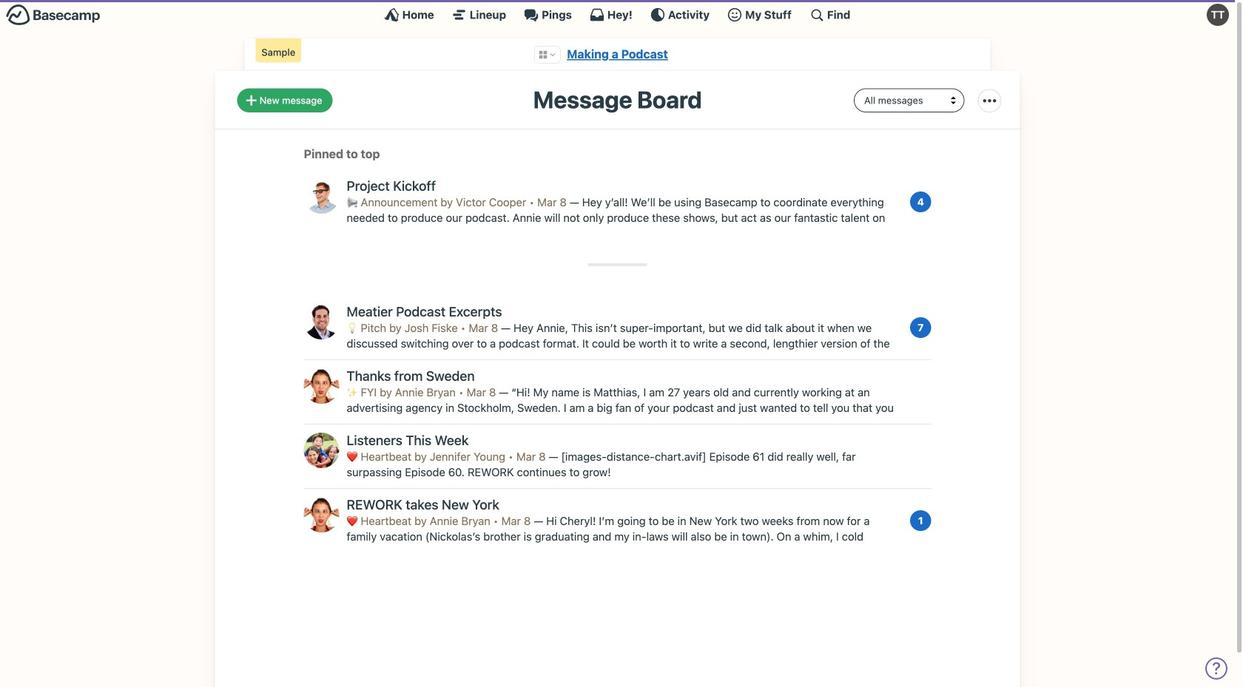 Task type: locate. For each thing, give the bounding box(es) containing it.
jennifer young image
[[304, 433, 339, 469]]

main element
[[0, 0, 1235, 29]]

josh fiske image
[[304, 304, 339, 340]]

mar 8 element
[[537, 196, 567, 209], [469, 322, 498, 335], [467, 386, 496, 399], [516, 450, 546, 463], [501, 515, 531, 528]]

mar 8 element for josh fiske image
[[469, 322, 498, 335]]

victor cooper image
[[304, 178, 339, 214]]

breadcrumb element
[[245, 38, 991, 71]]

mar 8 element for annie bryan image
[[467, 386, 496, 399]]



Task type: describe. For each thing, give the bounding box(es) containing it.
mar 8 element for 'jennifer young' image
[[516, 450, 546, 463]]

switch accounts image
[[6, 4, 101, 27]]

keyboard shortcut: ⌘ + / image
[[810, 7, 824, 22]]

terry turtle image
[[1207, 4, 1229, 26]]

annie bryan image
[[304, 369, 339, 404]]

annie bryan image
[[304, 497, 339, 533]]

mar 8 element for victor cooper icon
[[537, 196, 567, 209]]

mar 8 element for annie bryan icon
[[501, 515, 531, 528]]



Task type: vqa. For each thing, say whether or not it's contained in the screenshot.
Full name
no



